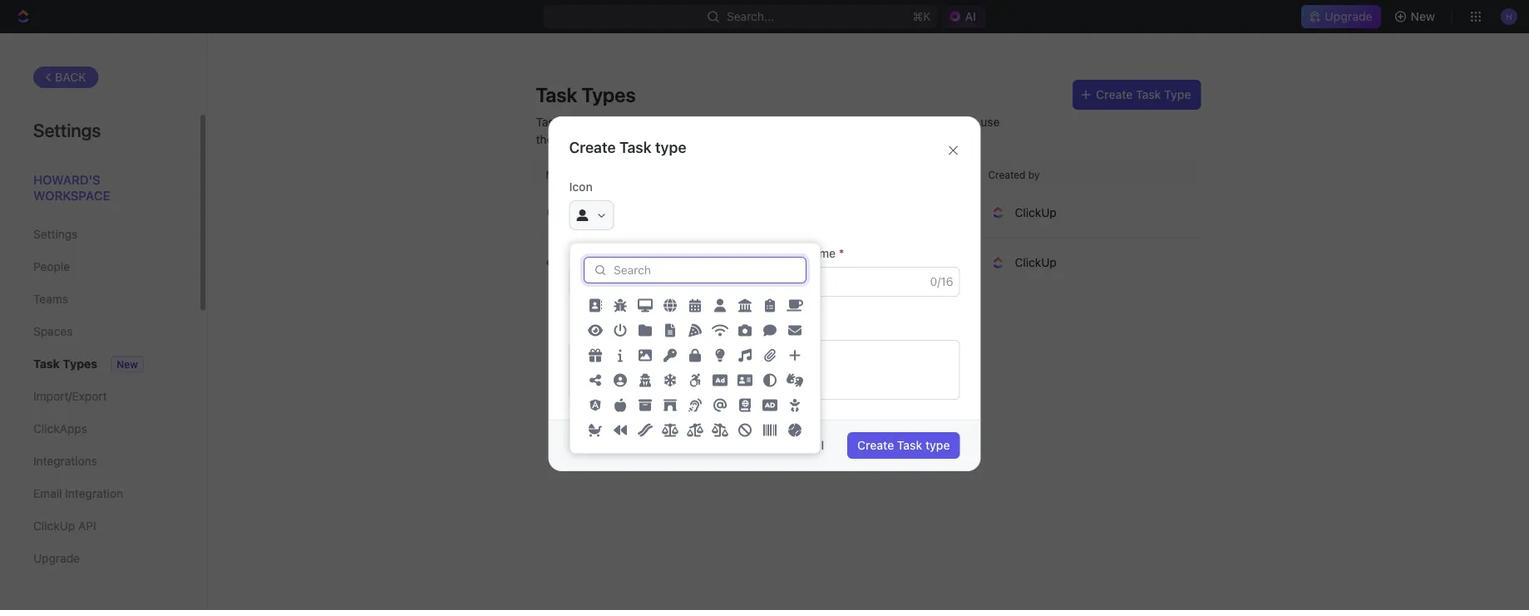 Task type: describe. For each thing, give the bounding box(es) containing it.
clickup.
[[718, 115, 763, 129]]

type
[[1165, 88, 1192, 101]]

customers,
[[678, 132, 739, 146]]

name for singular
[[618, 247, 648, 260]]

landmark image
[[739, 299, 752, 312]]

create task type
[[1097, 88, 1192, 101]]

back
[[55, 70, 86, 84]]

audio description image
[[763, 399, 778, 412]]

tasks can be used for anything in clickup. customize names and icons of tasks to use them for things like epics, customers, people, invoices, 1on1s.
[[536, 115, 1000, 146]]

used
[[609, 115, 635, 129]]

* for singular name *
[[651, 247, 656, 260]]

people link
[[33, 253, 166, 281]]

angular image
[[589, 399, 602, 412]]

back link
[[33, 67, 99, 88]]

workspace
[[33, 188, 110, 203]]

them
[[536, 132, 563, 146]]

archway image
[[664, 399, 677, 412]]

clickup inside 'link'
[[33, 519, 75, 533]]

0 vertical spatial create task type
[[569, 138, 687, 156]]

integration
[[65, 487, 123, 501]]

new button
[[1388, 3, 1446, 30]]

like
[[621, 132, 639, 146]]

import/export
[[33, 390, 107, 403]]

to
[[967, 115, 978, 129]]

at image
[[714, 399, 727, 412]]

paperclip image
[[764, 349, 777, 362]]

create task type button
[[848, 433, 960, 459]]

People field
[[772, 267, 960, 297]]

lock image
[[689, 349, 702, 362]]

hands asl interpreting image
[[787, 374, 804, 387]]

use
[[981, 115, 1000, 129]]

people,
[[742, 132, 782, 146]]

2 tasks from the left
[[934, 115, 964, 129]]

clipboard list image
[[764, 299, 777, 312]]

calendar days image
[[689, 299, 702, 312]]

backward image
[[614, 424, 627, 437]]

teams link
[[33, 285, 166, 314]]

integrations link
[[33, 448, 166, 476]]

0 horizontal spatial upgrade link
[[33, 545, 166, 573]]

avatar options list
[[583, 294, 808, 568]]

api
[[78, 519, 96, 533]]

customize
[[766, 115, 823, 129]]

1 horizontal spatial for
[[638, 115, 653, 129]]

Person field
[[569, 267, 758, 297]]

pizza slice image
[[689, 324, 702, 337]]

create task type button
[[1073, 80, 1202, 110]]

epics,
[[642, 132, 674, 146]]

ban image
[[739, 424, 752, 437]]

baby carriage image
[[589, 424, 602, 437]]

0 horizontal spatial type
[[655, 138, 687, 156]]

name
[[546, 169, 573, 181]]

type inside button
[[926, 439, 950, 453]]

* for plural name *
[[839, 247, 845, 260]]

singular
[[569, 247, 615, 260]]

user secret image
[[639, 374, 652, 387]]

Describe your task type text field
[[569, 340, 960, 400]]

apple whole image
[[614, 399, 627, 412]]

1on1s.
[[836, 132, 869, 146]]

mug saucer image
[[787, 299, 804, 312]]

clickup for milestone
[[1015, 256, 1057, 270]]

desktop image
[[638, 299, 653, 312]]

key image
[[664, 349, 677, 362]]

task types inside settings element
[[33, 357, 98, 371]]

milestone
[[573, 256, 626, 270]]

new inside settings element
[[117, 359, 138, 371]]

plural name *
[[772, 247, 845, 260]]

user image
[[714, 299, 727, 312]]

circle user image
[[614, 374, 627, 387]]

icon
[[569, 180, 593, 194]]

created
[[989, 169, 1026, 181]]

things
[[585, 132, 618, 146]]

0/16 for plural name *
[[931, 275, 954, 289]]

image image
[[639, 349, 652, 362]]

1 tasks from the left
[[536, 115, 566, 129]]

bug image
[[614, 299, 627, 312]]

task (default)
[[573, 205, 641, 219]]

integrations
[[33, 455, 97, 468]]

of
[[920, 115, 931, 129]]

create task type inside button
[[858, 439, 950, 453]]

clickapps link
[[33, 415, 166, 443]]

1 vertical spatial create
[[569, 138, 616, 156]]

description
[[569, 320, 633, 334]]



Task type: locate. For each thing, give the bounding box(es) containing it.
0 vertical spatial upgrade
[[1325, 10, 1373, 23]]

1 horizontal spatial *
[[839, 247, 845, 260]]

2 name from the left
[[806, 247, 836, 260]]

music image
[[739, 349, 752, 362]]

0 horizontal spatial 0/16
[[728, 275, 752, 289]]

anything
[[656, 115, 702, 129]]

share nodes image
[[589, 374, 602, 387]]

0 horizontal spatial name
[[618, 247, 648, 260]]

1 horizontal spatial new
[[1411, 10, 1436, 23]]

folder image
[[639, 324, 652, 337]]

people
[[33, 260, 70, 274]]

new
[[1411, 10, 1436, 23], [117, 359, 138, 371]]

0 vertical spatial upgrade link
[[1302, 5, 1381, 28]]

created by
[[989, 169, 1040, 181]]

1 horizontal spatial create task type
[[858, 439, 950, 453]]

1 0/16 from the left
[[728, 275, 752, 289]]

0 horizontal spatial create
[[569, 138, 616, 156]]

2 * from the left
[[839, 247, 845, 260]]

settings up people
[[33, 228, 78, 241]]

email integration
[[33, 487, 123, 501]]

settings link
[[33, 220, 166, 249]]

⌘k
[[913, 10, 931, 23]]

0 vertical spatial for
[[638, 115, 653, 129]]

search...
[[727, 10, 774, 23]]

create right cancel
[[858, 439, 894, 453]]

Search text field
[[614, 264, 800, 277]]

howard's
[[33, 172, 100, 187]]

upgrade down clickup api
[[33, 552, 80, 566]]

eye image
[[588, 324, 603, 337]]

type
[[655, 138, 687, 156], [926, 439, 950, 453]]

*
[[651, 247, 656, 260], [839, 247, 845, 260]]

baby image
[[789, 399, 802, 412]]

create down be at top
[[569, 138, 616, 156]]

spaces
[[33, 325, 73, 339]]

plus image
[[789, 349, 802, 362]]

howard's workspace
[[33, 172, 110, 203]]

circle half stroke image
[[764, 374, 777, 387]]

2 vertical spatial create
[[858, 439, 894, 453]]

name right plural at the right top of the page
[[806, 247, 836, 260]]

file lines image
[[664, 324, 677, 337]]

0 horizontal spatial types
[[63, 357, 98, 371]]

upgrade link down 'clickup api' 'link'
[[33, 545, 166, 573]]

upgrade inside settings element
[[33, 552, 80, 566]]

icons
[[888, 115, 917, 129]]

1 vertical spatial new
[[117, 359, 138, 371]]

scale balanced image
[[662, 424, 679, 437]]

0 vertical spatial create
[[1097, 88, 1133, 101]]

create inside create task type button
[[858, 439, 894, 453]]

1 vertical spatial type
[[926, 439, 950, 453]]

1 vertical spatial for
[[567, 132, 582, 146]]

globe image
[[664, 299, 677, 312]]

upgrade link left new button
[[1302, 5, 1381, 28]]

import/export link
[[33, 383, 166, 411]]

0 vertical spatial settings
[[33, 119, 101, 141]]

* up people "field"
[[839, 247, 845, 260]]

address card image
[[738, 374, 753, 387]]

1 horizontal spatial types
[[582, 83, 636, 106]]

tasks up them
[[536, 115, 566, 129]]

box archive image
[[639, 399, 652, 412]]

email
[[33, 487, 62, 501]]

1 horizontal spatial create
[[858, 439, 894, 453]]

0 horizontal spatial create task type
[[569, 138, 687, 156]]

snowflake image
[[664, 374, 677, 387]]

0/16 for singular name *
[[728, 275, 752, 289]]

2 0/16 from the left
[[931, 275, 954, 289]]

task
[[536, 83, 577, 106], [1136, 88, 1162, 101], [620, 138, 652, 156], [573, 205, 598, 219], [33, 357, 60, 371], [898, 439, 923, 453]]

teams
[[33, 292, 68, 306]]

1 vertical spatial upgrade link
[[33, 545, 166, 573]]

can
[[570, 115, 589, 129]]

gift image
[[589, 349, 602, 362]]

for down can
[[567, 132, 582, 146]]

create left type
[[1097, 88, 1133, 101]]

2 vertical spatial clickup
[[33, 519, 75, 533]]

scale unbalanced flip image
[[712, 424, 729, 437]]

1 horizontal spatial task types
[[536, 83, 636, 106]]

0 vertical spatial new
[[1411, 10, 1436, 23]]

wifi image
[[712, 324, 729, 337]]

envelope image
[[789, 324, 802, 337]]

1 settings from the top
[[33, 119, 101, 141]]

camera image
[[739, 324, 752, 337]]

rectangle ad image
[[713, 374, 728, 387]]

task types
[[536, 83, 636, 106], [33, 357, 98, 371]]

0 horizontal spatial *
[[651, 247, 656, 260]]

task types up import/export
[[33, 357, 98, 371]]

0 vertical spatial type
[[655, 138, 687, 156]]

1 horizontal spatial name
[[806, 247, 836, 260]]

upgrade left new button
[[1325, 10, 1373, 23]]

1 vertical spatial clickup
[[1015, 256, 1057, 270]]

clickup api link
[[33, 512, 166, 541]]

book atlas image
[[739, 399, 752, 412]]

invoices,
[[786, 132, 833, 146]]

0/16
[[728, 275, 752, 289], [931, 275, 954, 289]]

address book image
[[589, 299, 602, 312]]

2 settings from the top
[[33, 228, 78, 241]]

for up epics, on the top
[[638, 115, 653, 129]]

create task type
[[569, 138, 687, 156], [858, 439, 950, 453]]

1 vertical spatial task types
[[33, 357, 98, 371]]

1 horizontal spatial 0/16
[[931, 275, 954, 289]]

power off image
[[614, 324, 627, 337]]

2 horizontal spatial create
[[1097, 88, 1133, 101]]

task types up can
[[536, 83, 636, 106]]

0 horizontal spatial upgrade
[[33, 552, 80, 566]]

and
[[865, 115, 885, 129]]

barcode image
[[764, 424, 777, 437]]

1 * from the left
[[651, 247, 656, 260]]

clickapps
[[33, 422, 87, 436]]

* up the person field
[[651, 247, 656, 260]]

be
[[592, 115, 606, 129]]

name right singular
[[618, 247, 648, 260]]

lightbulb image
[[714, 349, 727, 362]]

0 horizontal spatial task types
[[33, 357, 98, 371]]

settings
[[33, 119, 101, 141], [33, 228, 78, 241]]

singular name *
[[569, 247, 656, 260]]

types inside settings element
[[63, 357, 98, 371]]

comment image
[[764, 324, 777, 337]]

ear listen image
[[689, 399, 702, 412]]

tasks
[[536, 115, 566, 129], [934, 115, 964, 129]]

name
[[618, 247, 648, 260], [806, 247, 836, 260]]

1 vertical spatial create task type
[[858, 439, 950, 453]]

baseball image
[[789, 424, 802, 437]]

clickup for task
[[1015, 205, 1057, 219]]

names
[[826, 115, 862, 129]]

1 vertical spatial upgrade
[[33, 552, 80, 566]]

accessible icon image
[[689, 374, 702, 387]]

1 horizontal spatial type
[[926, 439, 950, 453]]

new inside button
[[1411, 10, 1436, 23]]

name for plural
[[806, 247, 836, 260]]

1 vertical spatial settings
[[33, 228, 78, 241]]

1 name from the left
[[618, 247, 648, 260]]

types up be at top
[[582, 83, 636, 106]]

1 horizontal spatial tasks
[[934, 115, 964, 129]]

settings up howard's
[[33, 119, 101, 141]]

0 horizontal spatial for
[[567, 132, 582, 146]]

1 vertical spatial types
[[63, 357, 98, 371]]

0 vertical spatial task types
[[536, 83, 636, 106]]

task inside settings element
[[33, 357, 60, 371]]

in
[[705, 115, 715, 129]]

(default)
[[601, 207, 641, 219]]

cancel button
[[777, 433, 834, 459]]

for
[[638, 115, 653, 129], [567, 132, 582, 146]]

upgrade
[[1325, 10, 1373, 23], [33, 552, 80, 566]]

tasks left to
[[934, 115, 964, 129]]

0 horizontal spatial tasks
[[536, 115, 566, 129]]

cancel
[[787, 439, 824, 453]]

create
[[1097, 88, 1133, 101], [569, 138, 616, 156], [858, 439, 894, 453]]

types up import/export
[[63, 357, 98, 371]]

spaces link
[[33, 318, 166, 346]]

plural
[[772, 247, 803, 260]]

bacon image
[[638, 424, 653, 437]]

types
[[582, 83, 636, 106], [63, 357, 98, 371]]

1 horizontal spatial upgrade link
[[1302, 5, 1381, 28]]

0 vertical spatial types
[[582, 83, 636, 106]]

scale unbalanced image
[[687, 424, 704, 437]]

email integration link
[[33, 480, 166, 508]]

settings element
[[0, 33, 208, 611]]

1 horizontal spatial upgrade
[[1325, 10, 1373, 23]]

by
[[1029, 169, 1040, 181]]

0 horizontal spatial new
[[117, 359, 138, 371]]

upgrade link
[[1302, 5, 1381, 28], [33, 545, 166, 573]]

user large image
[[577, 209, 589, 221]]

info image
[[614, 349, 627, 362]]

clickup
[[1015, 205, 1057, 219], [1015, 256, 1057, 270], [33, 519, 75, 533]]

0 vertical spatial clickup
[[1015, 205, 1057, 219]]

clickup api
[[33, 519, 96, 533]]

create inside create task type button
[[1097, 88, 1133, 101]]



Task type: vqa. For each thing, say whether or not it's contained in the screenshot.
first * from left
yes



